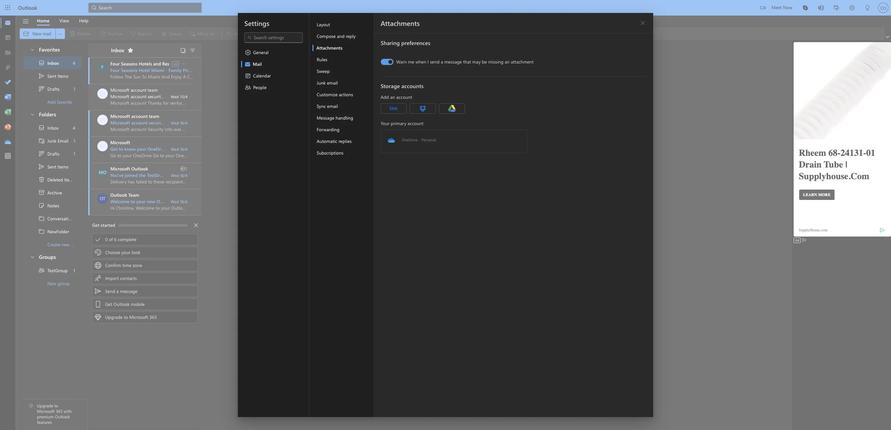 Task type: locate. For each thing, give the bounding box(es) containing it.
1  from the top
[[38, 73, 45, 79]]

0 horizontal spatial and
[[153, 61, 161, 67]]

upgrade inside message list no conversations selected "list box"
[[105, 314, 123, 321]]

0 horizontal spatial attachments
[[316, 45, 343, 51]]

 up 
[[38, 164, 45, 170]]

1  from the top
[[38, 60, 45, 66]]


[[180, 166, 187, 172]]

ot
[[100, 196, 105, 202]]

10/4 for outlook.com
[[180, 199, 188, 204]]

welcome
[[110, 199, 130, 205]]

 button inside folders tree item
[[27, 108, 38, 120]]

welcome to your new outlook.com account
[[110, 199, 201, 205]]


[[38, 86, 45, 92], [38, 151, 45, 157]]

1 vertical spatial  tree item
[[23, 121, 81, 134]]

onedrive image up more apps image
[[5, 139, 11, 146]]

 inside favorites tree
[[38, 60, 45, 66]]

 for  newfolder
[[38, 228, 45, 235]]

1 vertical spatial a
[[116, 289, 119, 295]]

drafts inside favorites tree
[[47, 86, 59, 92]]

create
[[47, 242, 60, 248]]

inbox inside favorites tree
[[47, 60, 59, 66]]

select a conversation checkbox up mt option
[[97, 89, 110, 99]]

select a conversation checkbox for microsoft account security info verification
[[97, 89, 110, 99]]

 down 
[[38, 216, 45, 222]]

2  from the top
[[38, 228, 45, 235]]

attachments inside attachments button
[[316, 45, 343, 51]]

2  tree item from the top
[[23, 160, 81, 173]]

microsoft account team up microsoft account security info was added
[[110, 113, 159, 119]]

1 vertical spatial 
[[38, 228, 45, 235]]

add inside tree item
[[47, 99, 56, 105]]

microsoft image
[[97, 141, 108, 152]]

new
[[147, 199, 155, 205], [62, 242, 70, 248]]

drafts down  junk email
[[47, 151, 59, 157]]

2 horizontal spatial and
[[337, 33, 345, 39]]

1 horizontal spatial onedrive image
[[388, 137, 395, 144]]

four right f
[[110, 61, 120, 67]]

1 horizontal spatial 
[[245, 84, 251, 91]]

microsoft account team for microsoft account security info was added
[[110, 113, 159, 119]]

seasons down 
[[121, 61, 137, 67]]

 inside tree
[[38, 125, 45, 131]]

now
[[783, 4, 793, 10]]

1  button from the top
[[27, 43, 38, 55]]

wed for verification
[[171, 94, 179, 99]]

 button for folders
[[27, 108, 38, 120]]

document
[[0, 0, 891, 431]]

1 vertical spatial mobile
[[131, 302, 145, 308]]

confirm time zone
[[105, 263, 142, 269]]

primary
[[391, 120, 406, 127]]

mobile right pc
[[232, 146, 246, 152]]

 button inside favorites "tree item"
[[27, 43, 38, 55]]

four seasons hotels and resorts image
[[97, 62, 108, 72]]

 inbox inside favorites tree
[[38, 60, 59, 66]]

2  from the top
[[38, 164, 45, 170]]

testgroup up new group
[[47, 268, 68, 274]]

set your advertising preferences image
[[802, 238, 807, 243]]

 drafts inside tree
[[38, 151, 59, 157]]

onedrive image down your
[[388, 137, 395, 144]]

wed 10/4 for onedrive
[[171, 147, 188, 152]]

your
[[381, 120, 390, 127]]

2 wed from the top
[[171, 120, 179, 126]]

1 mt from the top
[[99, 91, 106, 97]]

 mark all as read
[[264, 30, 304, 37]]

Select a conversation checkbox
[[97, 89, 110, 99], [97, 167, 110, 178]]

sent inside favorites tree
[[47, 73, 56, 79]]

 left newfolder
[[38, 228, 45, 235]]

tree containing 
[[23, 121, 89, 251]]

 drafts for 
[[38, 151, 59, 157]]


[[127, 47, 134, 54]]

1 horizontal spatial testgroup
[[147, 172, 168, 179]]

 inbox for  tree item within the tree
[[38, 125, 59, 131]]

all
[[283, 30, 288, 37]]

to down team
[[131, 199, 135, 205]]

onedrive left –
[[147, 146, 167, 152]]

 tree item up add favorite tree item
[[23, 69, 81, 82]]

1 horizontal spatial group
[[169, 172, 182, 179]]

 tree item up newfolder
[[23, 212, 89, 225]]

add favorite tree item
[[23, 95, 81, 108]]

onedrive inside message list no conversations selected "list box"
[[147, 146, 167, 152]]

 inside favorites "tree item"
[[30, 47, 35, 52]]

sent up add favorite tree item
[[47, 73, 56, 79]]

1 down  tree item
[[74, 151, 75, 157]]

1 vertical spatial an
[[390, 94, 395, 100]]

get
[[110, 146, 118, 152], [92, 222, 99, 228], [105, 302, 112, 308]]

1  inbox from the top
[[38, 60, 59, 66]]

 for 
[[245, 84, 251, 91]]

people image
[[5, 50, 11, 56]]

5 wed from the top
[[171, 199, 179, 204]]

message
[[444, 59, 462, 65], [120, 289, 138, 295]]

microsoft account team
[[110, 87, 158, 93], [110, 113, 159, 119]]

 inside favorites tree
[[38, 86, 45, 92]]

2  sent items from the top
[[38, 164, 68, 170]]

to do image
[[5, 80, 11, 86]]


[[245, 84, 251, 91], [38, 267, 45, 274]]

mt inside microsoft account team image
[[99, 91, 106, 97]]

ad up family
[[174, 62, 178, 66]]

1 horizontal spatial new
[[147, 199, 155, 205]]

mail image
[[5, 20, 11, 26]]

0 horizontal spatial message
[[120, 289, 138, 295]]

attachments
[[381, 18, 420, 28], [316, 45, 343, 51]]

2 vertical spatial inbox
[[47, 125, 59, 131]]

4 inside favorites tree
[[73, 60, 75, 66]]

message inside "list box"
[[120, 289, 138, 295]]

1 vertical spatial drafts
[[47, 151, 59, 157]]

items right deleted
[[64, 177, 75, 183]]

0 horizontal spatial upgrade
[[37, 404, 53, 409]]

 sent items inside favorites tree
[[38, 73, 68, 79]]

2 mt from the top
[[99, 117, 106, 123]]

1 vertical spatial  tree item
[[23, 160, 81, 173]]

to left know
[[119, 146, 123, 152]]

settings
[[244, 18, 269, 28]]

select a conversation checkbox for you've joined the testgroup group
[[97, 167, 110, 178]]

microsoft account team image
[[97, 115, 108, 125]]

1 vertical spatial ad
[[795, 238, 799, 243]]

0 vertical spatial items
[[58, 73, 68, 79]]

 tree item up deleted
[[23, 160, 81, 173]]

seasons down 'four seasons hotels and resorts'
[[121, 67, 137, 73]]

1 for  tree item related to 
[[74, 86, 75, 92]]

0 vertical spatial get
[[110, 146, 118, 152]]

 tree item
[[23, 212, 89, 225], [23, 225, 81, 238]]

2 vertical spatial  button
[[27, 251, 38, 263]]

warn me when i send a message that may be missing an attachment
[[396, 59, 534, 65]]

1 wed from the top
[[171, 94, 179, 99]]

0 vertical spatial sent
[[47, 73, 56, 79]]

4 1 from the top
[[73, 268, 75, 274]]

hotel right friendly
[[201, 67, 212, 73]]

 tree item
[[23, 82, 81, 95], [23, 147, 81, 160]]

1 vertical spatial sent
[[47, 164, 56, 170]]

3 wed 10/4 from the top
[[171, 147, 188, 152]]

- down resorts
[[165, 67, 167, 73]]

new group tree item
[[23, 277, 81, 290]]

 button left groups
[[27, 251, 38, 263]]

Search settings search field
[[252, 34, 296, 41]]

mt inside microsoft account team icon
[[99, 117, 106, 123]]

0 vertical spatial mt
[[99, 91, 106, 97]]

0 vertical spatial four
[[110, 61, 120, 67]]

1 inside favorites tree
[[74, 86, 75, 92]]

0 vertical spatial 
[[38, 86, 45, 92]]

2 seasons from the top
[[121, 67, 137, 73]]

1 four from the top
[[110, 61, 120, 67]]

0 horizontal spatial a
[[116, 289, 119, 295]]

import
[[105, 276, 119, 282]]

 down the favorites
[[38, 73, 45, 79]]

1 vertical spatial inbox
[[47, 60, 59, 66]]

mark
[[272, 30, 282, 37]]

1 vertical spatial junk
[[47, 138, 56, 144]]

 for groups
[[30, 255, 35, 260]]

0 horizontal spatial 365
[[56, 409, 63, 415]]

1  tree item from the top
[[23, 82, 81, 95]]

1 vertical spatial 4
[[73, 125, 75, 131]]

four right four seasons hotels and resorts image
[[110, 67, 120, 73]]

 sent items inside tree
[[38, 164, 68, 170]]

1 sent from the top
[[47, 73, 56, 79]]

2  from the top
[[38, 151, 45, 157]]

 button left folders
[[27, 108, 38, 120]]

0 vertical spatial info
[[164, 93, 172, 100]]

0 vertical spatial group
[[169, 172, 182, 179]]

outlook down the send a message
[[113, 302, 130, 308]]

3  button from the top
[[27, 251, 38, 263]]

0 vertical spatial seasons
[[121, 61, 137, 67]]

2  drafts from the top
[[38, 151, 59, 157]]

dialog
[[0, 0, 891, 431]]

1 vertical spatial email
[[327, 103, 338, 109]]

1 horizontal spatial hotel
[[201, 67, 212, 73]]

your
[[137, 146, 146, 152], [205, 146, 215, 152], [136, 199, 146, 205], [121, 250, 130, 256]]

email right sync
[[327, 103, 338, 109]]

to for get to know your onedrive – how to back up your pc and mobile
[[119, 146, 123, 152]]

 drafts for 
[[38, 86, 59, 92]]

365 inside upgrade to microsoft 365 with premium outlook features
[[56, 409, 63, 415]]

1 vertical spatial four
[[110, 67, 120, 73]]

1 4 from the top
[[73, 60, 75, 66]]

0 vertical spatial  sent items
[[38, 73, 68, 79]]

history
[[75, 216, 89, 222]]

onedrive image
[[388, 137, 395, 144], [5, 139, 11, 146]]

attachments down compose
[[316, 45, 343, 51]]

outlook inside upgrade to microsoft 365 with premium outlook features
[[55, 415, 70, 420]]

4 inside tree
[[73, 125, 75, 131]]

0 horizontal spatial mobile
[[131, 302, 145, 308]]

1 vertical spatial -
[[419, 137, 421, 142]]

info
[[164, 93, 172, 100], [166, 120, 174, 126]]

365 inside message list no conversations selected "list box"
[[149, 314, 157, 321]]

resorts
[[162, 61, 177, 67]]

of
[[109, 237, 113, 243]]


[[38, 190, 45, 196]]

1 drafts from the top
[[47, 86, 59, 92]]

 for folders
[[30, 112, 35, 117]]

 tree item for 
[[23, 82, 81, 95]]

2 microsoft account team from the top
[[110, 113, 159, 119]]

message left that
[[444, 59, 462, 65]]

junk inside  junk email
[[47, 138, 56, 144]]

 tree item
[[23, 264, 81, 277]]

email for junk email
[[327, 80, 338, 86]]

0 horizontal spatial add
[[47, 99, 56, 105]]

microsoft account team up microsoft account security info verification
[[110, 87, 158, 93]]

2 4 from the top
[[73, 125, 75, 131]]

group
[[169, 172, 182, 179], [58, 281, 70, 287]]

1 vertical spatial group
[[58, 281, 70, 287]]

0 horizontal spatial 
[[38, 267, 45, 274]]

1 horizontal spatial onedrive
[[402, 137, 418, 142]]

items for 1st  tree item from the top
[[58, 73, 68, 79]]

1 vertical spatial testgroup
[[47, 268, 68, 274]]

 button
[[638, 18, 648, 28]]

 button inside groups "tree item"
[[27, 251, 38, 263]]

0 vertical spatial 365
[[149, 314, 157, 321]]

look
[[132, 250, 140, 256]]

security left was
[[149, 120, 165, 126]]

 left the favorites
[[30, 47, 35, 52]]

1 vertical spatial items
[[58, 164, 68, 170]]

team
[[148, 87, 158, 93], [149, 113, 159, 119]]


[[245, 49, 251, 56]]

0 vertical spatial -
[[165, 67, 167, 73]]

1 vertical spatial security
[[149, 120, 165, 126]]

 down ""
[[38, 151, 45, 157]]

10/4
[[180, 94, 188, 99], [180, 120, 188, 126], [180, 147, 188, 152], [180, 173, 188, 178], [180, 199, 188, 204]]

1  from the top
[[38, 86, 45, 92]]

junk down sweep
[[317, 80, 326, 86]]

-
[[165, 67, 167, 73], [419, 137, 421, 142]]

team up microsoft account security info was added
[[149, 113, 159, 119]]

1 select a conversation checkbox from the top
[[97, 89, 110, 99]]

0 vertical spatial message
[[444, 59, 462, 65]]

that
[[463, 59, 471, 65]]

2  from the top
[[38, 125, 45, 131]]

select a conversation checkbox containing mt
[[97, 89, 110, 99]]

sweep button
[[313, 66, 374, 77]]

drafts for 
[[47, 86, 59, 92]]

1 inside '' tree item
[[73, 268, 75, 274]]

attachments inside attachments tab panel
[[381, 18, 420, 28]]

 tree item down the favorites
[[23, 56, 81, 69]]

move & delete group
[[20, 27, 220, 40]]

inbox up  junk email
[[47, 125, 59, 131]]

4 wed from the top
[[171, 173, 179, 178]]

0 vertical spatial a
[[441, 59, 443, 65]]

2 vertical spatial 
[[30, 255, 35, 260]]

choose
[[105, 250, 120, 256]]

zone
[[133, 263, 142, 269]]

mt up microsoft account team icon
[[99, 91, 106, 97]]

0 vertical spatial 4
[[73, 60, 75, 66]]

read
[[295, 30, 304, 37]]

compose and reply button
[[313, 31, 374, 42]]

add for add an account
[[381, 94, 389, 100]]

1 vertical spatial  button
[[27, 108, 38, 120]]

1 wed 10/4 from the top
[[171, 94, 188, 99]]

 for 
[[38, 86, 45, 92]]

1 horizontal spatial -
[[419, 137, 421, 142]]

 up add favorite tree item
[[38, 86, 45, 92]]

0 vertical spatial  tree item
[[23, 56, 81, 69]]

select a conversation checkbox up ot
[[97, 167, 110, 178]]

0 vertical spatial and
[[337, 33, 345, 39]]

5 wed 10/4 from the top
[[171, 199, 188, 204]]

1 vertical spatial  tree item
[[23, 147, 81, 160]]

0 vertical spatial 
[[38, 60, 45, 66]]

dialog containing settings
[[0, 0, 891, 431]]

 tree item up add favorite
[[23, 82, 81, 95]]

 tree item
[[23, 69, 81, 82], [23, 160, 81, 173]]

add left the favorite
[[47, 99, 56, 105]]

1 seasons from the top
[[121, 61, 137, 67]]

 inside folders tree item
[[30, 112, 35, 117]]

items inside favorites tree
[[58, 73, 68, 79]]

0 vertical spatial  inbox
[[38, 60, 59, 66]]

1 vertical spatial onedrive
[[147, 146, 167, 152]]

0 vertical spatial new
[[147, 199, 155, 205]]

2  tree item from the top
[[23, 147, 81, 160]]

group down how
[[169, 172, 182, 179]]

1 horizontal spatial and
[[223, 146, 230, 152]]


[[30, 47, 35, 52], [30, 112, 35, 117], [30, 255, 35, 260]]

3  from the top
[[30, 255, 35, 260]]

team for verification
[[148, 87, 158, 93]]

group right new
[[58, 281, 70, 287]]

1 right email
[[74, 138, 75, 144]]

 inbox down folders
[[38, 125, 59, 131]]

3 wed from the top
[[171, 147, 179, 152]]

1 horizontal spatial ad
[[795, 238, 799, 243]]

premium features image
[[29, 405, 33, 409]]


[[38, 73, 45, 79], [38, 164, 45, 170]]

missing
[[488, 59, 504, 65]]

4 down favorites "tree item"
[[73, 60, 75, 66]]

 drafts inside favorites tree
[[38, 86, 59, 92]]


[[640, 20, 646, 26]]

tab list
[[32, 16, 93, 26]]

get left the started
[[92, 222, 99, 228]]

application
[[0, 0, 891, 431]]

1  tree item from the top
[[23, 69, 81, 82]]

powerpoint image
[[5, 124, 11, 131]]

upgrade right the 
[[105, 314, 123, 321]]

info left was
[[166, 120, 174, 126]]

0 vertical spatial ad
[[174, 62, 178, 66]]

add for add favorite
[[47, 99, 56, 105]]

attachments up sharing preferences
[[381, 18, 420, 28]]

and left reply
[[337, 33, 345, 39]]

sharing
[[381, 39, 400, 46]]

as
[[289, 30, 293, 37]]

to down get outlook mobile
[[124, 314, 128, 321]]

1 vertical spatial info
[[166, 120, 174, 126]]

wed 10/4
[[171, 94, 188, 99], [171, 120, 188, 126], [171, 147, 188, 152], [171, 173, 188, 178], [171, 199, 188, 204]]

1 vertical spatial 
[[30, 112, 35, 117]]

message
[[317, 115, 334, 121]]

microsoft account team image
[[97, 89, 108, 99]]

1 1 from the top
[[74, 86, 75, 92]]

actions
[[339, 92, 353, 98]]

mt for microsoft account security info verification
[[99, 91, 106, 97]]

1 vertical spatial microsoft account team
[[110, 113, 159, 119]]

and up miami
[[153, 61, 161, 67]]

0 vertical spatial drafts
[[47, 86, 59, 92]]

2 drafts from the top
[[47, 151, 59, 157]]

 tree item down  junk email
[[23, 147, 81, 160]]

hotel down 'four seasons hotels and resorts'
[[139, 67, 150, 73]]

2  tree item from the top
[[23, 121, 81, 134]]

upgrade up the premium
[[37, 404, 53, 409]]

1 horizontal spatial 365
[[149, 314, 157, 321]]

email
[[327, 80, 338, 86], [327, 103, 338, 109]]

preferences
[[401, 39, 430, 46]]

microsoft inside upgrade to microsoft 365 with premium outlook features
[[37, 409, 55, 415]]

 down groups
[[38, 267, 45, 274]]

layout
[[317, 21, 330, 28]]

1 vertical spatial seasons
[[121, 67, 137, 73]]


[[38, 177, 45, 183]]

1  from the top
[[38, 216, 45, 222]]

0 vertical spatial 
[[245, 84, 251, 91]]

365 for upgrade to microsoft 365
[[149, 314, 157, 321]]

inbox inside tree
[[47, 125, 59, 131]]

outlook up 
[[18, 4, 37, 11]]

1 horizontal spatial upgrade
[[105, 314, 123, 321]]

 tree item inside tree
[[23, 121, 81, 134]]

10/4 for onedrive
[[180, 147, 188, 152]]

1  sent items from the top
[[38, 73, 68, 79]]

to
[[119, 146, 123, 152], [182, 146, 187, 152], [131, 199, 135, 205], [124, 314, 128, 321], [54, 404, 58, 409]]

tree
[[23, 121, 89, 251]]

4 wed 10/4 from the top
[[171, 173, 188, 178]]

items inside  deleted items
[[64, 177, 75, 183]]

0 horizontal spatial onedrive
[[147, 146, 167, 152]]

an down storage
[[390, 94, 395, 100]]

security up microsoft account security info was added
[[148, 93, 163, 100]]

and inside button
[[337, 33, 345, 39]]

items up  deleted items
[[58, 164, 68, 170]]

0 vertical spatial  tree item
[[23, 82, 81, 95]]

 left groups
[[30, 255, 35, 260]]

 inside tree item
[[38, 267, 45, 274]]

add inside attachments tab panel
[[381, 94, 389, 100]]

sent inside tree
[[47, 164, 56, 170]]

m
[[100, 143, 105, 149]]

 up ""
[[38, 125, 45, 131]]

 inside settings tab list
[[245, 84, 251, 91]]

0 horizontal spatial an
[[390, 94, 395, 100]]

items up the favorite
[[58, 73, 68, 79]]

to for upgrade to microsoft 365
[[124, 314, 128, 321]]

 button left the favorites
[[27, 43, 38, 55]]

get to know your onedrive – how to back up your pc and mobile
[[110, 146, 246, 152]]

 sent items up  tree item
[[38, 164, 68, 170]]

1 vertical spatial 365
[[56, 409, 63, 415]]

forwarding
[[317, 127, 340, 133]]

info left verification
[[164, 93, 172, 100]]

2 1 from the top
[[74, 138, 75, 144]]


[[245, 73, 251, 79]]

1 for '' tree item
[[73, 268, 75, 274]]

how
[[171, 146, 181, 152]]

choose your look
[[105, 250, 140, 256]]

excel image
[[5, 109, 11, 116]]

0 vertical spatial select a conversation checkbox
[[97, 89, 110, 99]]

 for second  tree item from the bottom of the page
[[38, 60, 45, 66]]

a right "send"
[[441, 59, 443, 65]]

1 horizontal spatial attachments
[[381, 18, 420, 28]]

2  from the top
[[30, 112, 35, 117]]

 tree item
[[23, 56, 81, 69], [23, 121, 81, 134]]

 inside tree
[[38, 151, 45, 157]]

 button
[[381, 104, 407, 114]]

microsoft account team for microsoft account security info verification
[[110, 87, 158, 93]]

forwarding button
[[313, 124, 374, 136]]

word image
[[5, 94, 11, 101]]

a right the send
[[116, 289, 119, 295]]

info for verification
[[164, 93, 172, 100]]

 testgroup
[[38, 267, 68, 274]]

 inside groups "tree item"
[[30, 255, 35, 260]]

1  drafts from the top
[[38, 86, 59, 92]]

2 four from the top
[[110, 67, 120, 73]]

1 microsoft account team from the top
[[110, 87, 158, 93]]

 drafts up add favorite tree item
[[38, 86, 59, 92]]

wed 10/4 for was
[[171, 120, 188, 126]]

sent up  tree item
[[47, 164, 56, 170]]

junk email
[[317, 80, 338, 86]]

0 vertical spatial  tree item
[[23, 69, 81, 82]]

to inside upgrade to microsoft 365 with premium outlook features
[[54, 404, 58, 409]]

info for was
[[166, 120, 174, 126]]

outlook
[[18, 4, 37, 11], [131, 166, 148, 172], [110, 192, 127, 198], [113, 302, 130, 308], [55, 415, 70, 420]]

wed for outlook.com
[[171, 199, 179, 204]]

upgrade inside upgrade to microsoft 365 with premium outlook features
[[37, 404, 53, 409]]

 tree item up create
[[23, 225, 81, 238]]

3 1 from the top
[[74, 151, 75, 157]]

 down the favorites
[[38, 60, 45, 66]]

2  inbox from the top
[[38, 125, 59, 131]]

1 vertical spatial get
[[92, 222, 99, 228]]


[[22, 18, 29, 25]]

me
[[408, 59, 414, 65]]

folders tree item
[[23, 108, 81, 121]]

verification
[[173, 93, 195, 100]]


[[38, 216, 45, 222], [38, 228, 45, 235]]

0 vertical spatial 
[[30, 47, 35, 52]]

onedrive inside attachments tab panel
[[402, 137, 418, 142]]

1 hotel from the left
[[139, 67, 150, 73]]

4 down folders tree item
[[73, 125, 75, 131]]

1 horizontal spatial a
[[441, 59, 443, 65]]

1 vertical spatial new
[[62, 242, 70, 248]]

group inside message list no conversations selected "list box"
[[169, 172, 182, 179]]

new left outlook.com
[[147, 199, 155, 205]]

select a conversation checkbox containing mo
[[97, 167, 110, 178]]

1 vertical spatial team
[[149, 113, 159, 119]]

 inbox down the favorites
[[38, 60, 59, 66]]

outlook right the premium
[[55, 415, 70, 420]]

favorites
[[39, 46, 60, 53]]

get right 
[[105, 302, 112, 308]]

2 wed 10/4 from the top
[[171, 120, 188, 126]]

create new folder
[[47, 242, 83, 248]]

group inside tree item
[[58, 281, 70, 287]]

 left folders
[[30, 112, 35, 117]]

 inbox inside tree
[[38, 125, 59, 131]]

files image
[[5, 65, 11, 71]]

4 for  tree item within the tree
[[73, 125, 75, 131]]

tags group
[[261, 27, 460, 40]]

an right missing at the top of the page
[[505, 59, 510, 65]]

to left with
[[54, 404, 58, 409]]

team for was
[[149, 113, 159, 119]]

2  button from the top
[[27, 108, 38, 120]]

1 inside  tree item
[[74, 138, 75, 144]]

1 right  testgroup
[[73, 268, 75, 274]]

outlook team
[[110, 192, 139, 198]]

2 select a conversation checkbox from the top
[[97, 167, 110, 178]]

1 up add favorite tree item
[[74, 86, 75, 92]]

6
[[114, 237, 117, 243]]

mobile up "upgrade to microsoft 365"
[[131, 302, 145, 308]]

message down 'contacts'
[[120, 289, 138, 295]]

time
[[122, 263, 131, 269]]

and right pc
[[223, 146, 230, 152]]

inbox down favorites "tree item"
[[47, 60, 59, 66]]

1 horizontal spatial an
[[505, 59, 510, 65]]

confirm
[[105, 263, 121, 269]]

archive
[[47, 190, 62, 196]]

4 for second  tree item from the bottom of the page
[[73, 60, 75, 66]]

wed for group
[[171, 173, 179, 178]]

1 vertical spatial attachments
[[316, 45, 343, 51]]

new left folder
[[62, 242, 70, 248]]

warn
[[396, 59, 407, 65]]

a inside "list box"
[[116, 289, 119, 295]]

0 horizontal spatial testgroup
[[47, 268, 68, 274]]

2 sent from the top
[[47, 164, 56, 170]]

1 vertical spatial  drafts
[[38, 151, 59, 157]]


[[244, 61, 251, 68]]

microsoft outlook image
[[97, 167, 108, 178]]

1  from the top
[[30, 47, 35, 52]]

0 horizontal spatial junk
[[47, 138, 56, 144]]

 archive
[[38, 190, 62, 196]]

1 vertical spatial mt
[[99, 117, 106, 123]]

0 horizontal spatial onedrive image
[[5, 139, 11, 146]]

 tree item up  junk email
[[23, 121, 81, 134]]

0 vertical spatial upgrade
[[105, 314, 123, 321]]

compose
[[317, 33, 336, 39]]

0 vertical spatial  button
[[27, 43, 38, 55]]

- left personal
[[419, 137, 421, 142]]

1 vertical spatial upgrade
[[37, 404, 53, 409]]

0 vertical spatial email
[[327, 80, 338, 86]]



Task type: describe. For each thing, give the bounding box(es) containing it.
inbox inside inbox 
[[111, 47, 124, 53]]

 for  tree item within the tree
[[38, 125, 45, 131]]

10/4 for was
[[180, 120, 188, 126]]

four for four seasons hotels and resorts
[[110, 61, 120, 67]]

added
[[185, 120, 198, 126]]

favorites tree item
[[23, 43, 81, 56]]

automatic
[[317, 138, 337, 144]]

application containing settings
[[0, 0, 891, 431]]

attachments tab panel
[[374, 13, 653, 418]]

0 vertical spatial mobile
[[232, 146, 246, 152]]

with
[[64, 409, 72, 415]]


[[95, 276, 101, 282]]

outlook link
[[18, 0, 37, 16]]

hotels
[[139, 61, 152, 67]]

you've joined the testgroup group
[[110, 172, 182, 179]]

a inside tab panel
[[441, 59, 443, 65]]

outlook.com
[[157, 199, 184, 205]]

get for get started
[[92, 222, 99, 228]]

rules
[[317, 56, 327, 63]]

1 for  tree item related to 
[[74, 151, 75, 157]]

2 vertical spatial and
[[223, 146, 230, 152]]

view
[[59, 17, 69, 24]]

email for sync email
[[327, 103, 338, 109]]

groups
[[39, 254, 56, 261]]

 for 
[[38, 151, 45, 157]]

ad inside message list no conversations selected "list box"
[[174, 62, 178, 66]]

wed 10/4 for verification
[[171, 94, 188, 99]]

send a message
[[105, 289, 138, 295]]

seasons for hotels
[[121, 61, 137, 67]]

replies
[[339, 138, 352, 144]]

tab list containing home
[[32, 16, 93, 26]]

your left look
[[121, 250, 130, 256]]

outlook up welcome
[[110, 192, 127, 198]]

customize actions
[[317, 92, 353, 98]]

wed for was
[[171, 120, 179, 126]]

favorite
[[57, 99, 72, 105]]

email
[[58, 138, 68, 144]]

four for four seasons hotel miami - family friendly hotel
[[110, 67, 120, 73]]

message list section
[[88, 42, 246, 430]]

settings tab list
[[238, 13, 309, 418]]


[[95, 263, 101, 269]]

mo
[[99, 169, 106, 176]]

2 hotel from the left
[[201, 67, 212, 73]]

 tree item
[[23, 134, 81, 147]]

your right up
[[205, 146, 215, 152]]

mt for microsoft account security info was added
[[99, 117, 106, 123]]

microsoft account security info verification
[[110, 93, 195, 100]]

message list no conversations selected list box
[[88, 58, 246, 430]]

onedrive image inside attachments tab panel
[[388, 137, 395, 144]]

1 vertical spatial and
[[153, 61, 161, 67]]

0 vertical spatial an
[[505, 59, 510, 65]]

was
[[176, 120, 183, 126]]

 sent items for first  tree item from the bottom of the page
[[38, 164, 68, 170]]

Select a conversation checkbox
[[97, 194, 110, 204]]

subscriptions button
[[313, 147, 374, 159]]

to for upgrade to microsoft 365 with premium outlook features
[[54, 404, 58, 409]]

testgroup inside  testgroup
[[47, 268, 68, 274]]

testgroup inside message list no conversations selected "list box"
[[147, 172, 168, 179]]

friendly
[[183, 67, 199, 73]]

create new folder tree item
[[23, 238, 83, 251]]

to for welcome to your new outlook.com account
[[131, 199, 135, 205]]

import contacts
[[105, 276, 137, 282]]

0 of 6 complete
[[105, 237, 136, 243]]

seasons for hotel
[[121, 67, 137, 73]]

- inside message list no conversations selected "list box"
[[165, 67, 167, 73]]

get for get outlook mobile
[[105, 302, 112, 308]]

deleted
[[47, 177, 63, 183]]

Select a conversation checkbox
[[97, 115, 110, 125]]

mail
[[253, 61, 262, 67]]

compose and reply
[[317, 33, 356, 39]]

 sent items for 1st  tree item from the top
[[38, 73, 68, 79]]

f
[[101, 64, 104, 70]]

 newfolder
[[38, 228, 69, 235]]

upgrade to microsoft 365
[[105, 314, 157, 321]]

outlook team image
[[97, 194, 108, 204]]

more apps image
[[5, 153, 11, 160]]

 button
[[410, 104, 436, 114]]

know
[[124, 146, 136, 152]]

drafts for 
[[47, 151, 59, 157]]

settings heading
[[244, 18, 269, 28]]

wed 10/4 for outlook.com
[[171, 199, 188, 204]]

sync email button
[[313, 101, 374, 112]]

junk inside button
[[317, 80, 326, 86]]

personal
[[422, 137, 436, 142]]


[[95, 289, 101, 295]]

message handling
[[317, 115, 353, 121]]

customize
[[317, 92, 338, 98]]

 button for favorites
[[27, 43, 38, 55]]

back
[[188, 146, 197, 152]]

meet now
[[772, 4, 793, 10]]

joined
[[125, 172, 138, 179]]

 tree item
[[23, 199, 81, 212]]


[[190, 47, 196, 54]]

four seasons hotels and resorts
[[110, 61, 177, 67]]

inbox for second  tree item from the bottom of the page
[[47, 60, 59, 66]]

get started
[[92, 222, 115, 228]]

 tree item
[[23, 173, 81, 186]]

- inside attachments tab panel
[[419, 137, 421, 142]]

 calendar
[[245, 73, 271, 79]]

premium
[[37, 415, 54, 420]]


[[95, 302, 101, 308]]

calendar image
[[5, 35, 11, 41]]

wed 10/4 for group
[[171, 173, 188, 178]]

pc
[[216, 146, 221, 152]]

customize actions button
[[313, 89, 374, 101]]

contacts
[[120, 276, 137, 282]]

 for  testgroup
[[38, 267, 45, 274]]

message handling button
[[313, 112, 374, 124]]

 inside tree
[[38, 164, 45, 170]]

automatic replies
[[317, 138, 352, 144]]

upgrade for upgrade to microsoft 365
[[105, 314, 123, 321]]

upgrade to microsoft 365 with premium outlook features
[[37, 404, 72, 426]]

 inside favorites tree
[[38, 73, 45, 79]]

Select a conversation checkbox
[[97, 141, 110, 152]]

get for get to know your onedrive – how to back up your pc and mobile
[[110, 146, 118, 152]]

folder
[[71, 242, 83, 248]]

security for was
[[149, 120, 165, 126]]

meet
[[772, 4, 782, 10]]

2  tree item from the top
[[23, 225, 81, 238]]

1 for  tree item
[[74, 138, 75, 144]]

junk email button
[[313, 77, 374, 89]]

outlook up the
[[131, 166, 148, 172]]

onedrive - personal
[[402, 137, 436, 142]]

features
[[37, 420, 52, 426]]

folders
[[39, 111, 56, 118]]

 tree item for 
[[23, 147, 81, 160]]

reply
[[346, 33, 356, 39]]

365 for upgrade to microsoft 365 with premium outlook features
[[56, 409, 63, 415]]


[[95, 314, 101, 321]]

up
[[199, 146, 204, 152]]


[[95, 237, 101, 243]]

inbox for  tree item within the tree
[[47, 125, 59, 131]]

groups tree item
[[23, 251, 81, 264]]

left-rail-appbar navigation
[[1, 16, 14, 150]]

10/4 for group
[[180, 173, 188, 178]]

get outlook mobile
[[105, 302, 145, 308]]

wed for onedrive
[[171, 147, 179, 152]]

your down team
[[136, 199, 146, 205]]

new inside message list no conversations selected "list box"
[[147, 199, 155, 205]]

new inside 'create new folder' tree item
[[62, 242, 70, 248]]

sharing preferences
[[381, 39, 430, 46]]

items for first  tree item from the bottom of the page
[[58, 164, 68, 170]]

 for  conversation history
[[38, 216, 45, 222]]

inbox heading
[[103, 43, 136, 57]]

 inbox for second  tree item from the bottom of the page
[[38, 60, 59, 66]]

outlook inside outlook banner
[[18, 4, 37, 11]]

attachments heading
[[381, 18, 420, 28]]

your right know
[[137, 146, 146, 152]]

calendar
[[253, 73, 271, 79]]

started
[[101, 222, 115, 228]]

sync
[[317, 103, 326, 109]]

when
[[416, 59, 426, 65]]

 for favorites
[[30, 47, 35, 52]]

 button
[[188, 46, 198, 55]]

document containing settings
[[0, 0, 891, 431]]

send
[[105, 289, 115, 295]]

10/4 for verification
[[180, 94, 188, 99]]

0
[[105, 237, 108, 243]]

security for verification
[[148, 93, 163, 100]]

help
[[79, 17, 88, 24]]

 tree item
[[23, 186, 81, 199]]

subscriptions
[[317, 150, 344, 156]]

1  tree item from the top
[[23, 56, 81, 69]]

upgrade for upgrade to microsoft 365 with premium outlook features
[[37, 404, 53, 409]]

general
[[253, 49, 269, 55]]

i
[[428, 59, 429, 65]]

the
[[139, 172, 146, 179]]

people
[[253, 84, 267, 91]]

message inside attachments tab panel
[[444, 59, 462, 65]]

miami
[[151, 67, 164, 73]]

inbox 
[[111, 47, 134, 54]]

team
[[128, 192, 139, 198]]


[[264, 31, 271, 37]]

favorites tree
[[23, 41, 81, 108]]

items for  tree item
[[64, 177, 75, 183]]


[[390, 105, 398, 113]]

 button for groups
[[27, 251, 38, 263]]

outlook banner
[[0, 0, 891, 16]]

to right how
[[182, 146, 187, 152]]

1  tree item from the top
[[23, 212, 89, 225]]

 junk email
[[38, 138, 68, 144]]



Task type: vqa. For each thing, say whether or not it's contained in the screenshot.
30 button
no



